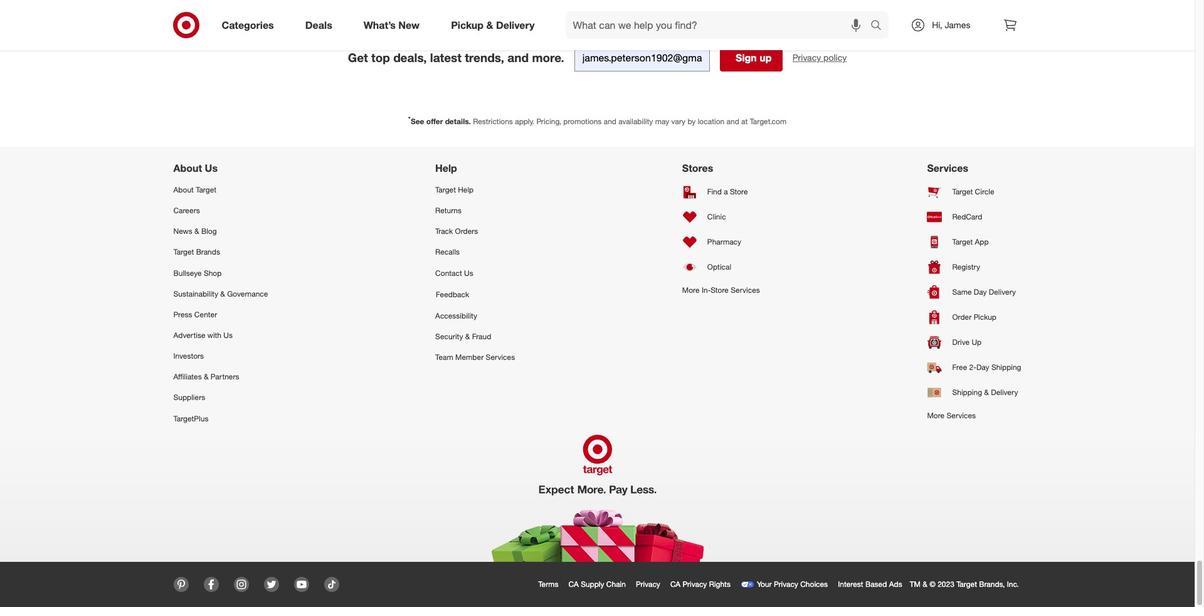 Task type: locate. For each thing, give the bounding box(es) containing it.
target down news
[[173, 247, 194, 257]]

target down about us
[[196, 185, 216, 194]]

pickup & delivery link
[[440, 11, 550, 39]]

order pickup
[[953, 313, 997, 322]]

us right contact at the top
[[464, 268, 473, 278]]

1 horizontal spatial help
[[458, 185, 474, 194]]

help
[[435, 162, 457, 174], [458, 185, 474, 194]]

james
[[945, 19, 971, 30]]

0 horizontal spatial us
[[205, 162, 218, 174]]

day right free
[[977, 363, 990, 372]]

delivery up trends,
[[496, 19, 535, 31]]

store down optical link
[[711, 285, 729, 295]]

& down free 2-day shipping
[[984, 388, 989, 397]]

returns
[[435, 206, 462, 215]]

contact us
[[435, 268, 473, 278]]

& inside security & fraud link
[[465, 332, 470, 341]]

& for tm
[[923, 579, 928, 589]]

services
[[927, 162, 969, 174], [731, 285, 760, 295], [486, 353, 515, 362], [947, 411, 976, 420]]

1 horizontal spatial pickup
[[974, 313, 997, 322]]

store for in-
[[711, 285, 729, 295]]

& for shipping
[[984, 388, 989, 397]]

brands,
[[979, 579, 1005, 589]]

delivery for same day delivery
[[989, 288, 1016, 297]]

sign
[[736, 51, 757, 64]]

shipping up more services link
[[953, 388, 982, 397]]

0 horizontal spatial help
[[435, 162, 457, 174]]

pharmacy link
[[682, 230, 760, 255]]

1 horizontal spatial more
[[927, 411, 945, 420]]

2 about from the top
[[173, 185, 194, 194]]

and left availability
[[604, 117, 617, 126]]

what's
[[364, 19, 396, 31]]

* see offer details. restrictions apply. pricing, promotions and availability may vary by location and at target.com
[[408, 115, 787, 126]]

contact
[[435, 268, 462, 278]]

sign up
[[736, 51, 772, 64]]

privacy policy link
[[793, 51, 847, 64]]

target left the circle
[[953, 187, 973, 197]]

registry link
[[927, 255, 1022, 280]]

latest
[[430, 50, 462, 65]]

store right "a"
[[730, 187, 748, 197]]

governance
[[227, 289, 268, 298]]

order
[[953, 313, 972, 322]]

pharmacy
[[708, 237, 742, 247]]

0 vertical spatial pickup
[[451, 19, 484, 31]]

2 vertical spatial delivery
[[991, 388, 1018, 397]]

more services link
[[927, 405, 1022, 426]]

pickup up 'get top deals, latest trends, and more.'
[[451, 19, 484, 31]]

deals,
[[393, 50, 427, 65]]

privacy right your
[[774, 579, 798, 589]]

more services
[[927, 411, 976, 420]]

1 about from the top
[[173, 162, 202, 174]]

0 horizontal spatial ca
[[569, 579, 579, 589]]

news & blog
[[173, 227, 217, 236]]

drive
[[953, 338, 970, 347]]

registry
[[953, 262, 980, 272]]

services down shipping & delivery link
[[947, 411, 976, 420]]

store
[[730, 187, 748, 197], [711, 285, 729, 295]]

help up "returns" link
[[458, 185, 474, 194]]

& left ©
[[923, 579, 928, 589]]

& inside the news & blog link
[[194, 227, 199, 236]]

pickup
[[451, 19, 484, 31], [974, 313, 997, 322]]

advertise with us
[[173, 331, 233, 340]]

ca right privacy link
[[671, 579, 681, 589]]

target app link
[[927, 230, 1022, 255]]

0 vertical spatial about
[[173, 162, 202, 174]]

ca left supply
[[569, 579, 579, 589]]

target
[[196, 185, 216, 194], [435, 185, 456, 194], [953, 187, 973, 197], [953, 237, 973, 247], [173, 247, 194, 257], [957, 579, 977, 589]]

restrictions
[[473, 117, 513, 126]]

2 vertical spatial us
[[224, 331, 233, 340]]

press
[[173, 310, 192, 319]]

us right with
[[224, 331, 233, 340]]

2 horizontal spatial us
[[464, 268, 473, 278]]

ca for ca privacy rights
[[671, 579, 681, 589]]

& left fraud
[[465, 332, 470, 341]]

1 ca from the left
[[569, 579, 579, 589]]

affiliates & partners
[[173, 372, 239, 382]]

about up about target
[[173, 162, 202, 174]]

day
[[974, 288, 987, 297], [977, 363, 990, 372]]

offer
[[426, 117, 443, 126]]

more left in-
[[682, 285, 700, 295]]

more for more services
[[927, 411, 945, 420]]

target brands
[[173, 247, 220, 257]]

suppliers link
[[173, 387, 268, 408]]

order pickup link
[[927, 305, 1022, 330]]

track orders
[[435, 227, 478, 236]]

delivery inside shipping & delivery link
[[991, 388, 1018, 397]]

0 vertical spatial us
[[205, 162, 218, 174]]

0 horizontal spatial shipping
[[953, 388, 982, 397]]

1 vertical spatial about
[[173, 185, 194, 194]]

track orders link
[[435, 221, 515, 242]]

1 vertical spatial store
[[711, 285, 729, 295]]

ca
[[569, 579, 579, 589], [671, 579, 681, 589]]

1 horizontal spatial shipping
[[992, 363, 1022, 372]]

help up target help
[[435, 162, 457, 174]]

& inside pickup & delivery link
[[486, 19, 493, 31]]

ca inside ca privacy rights 'link'
[[671, 579, 681, 589]]

clinic link
[[682, 205, 760, 230]]

1 horizontal spatial ca
[[671, 579, 681, 589]]

0 vertical spatial delivery
[[496, 19, 535, 31]]

may
[[655, 117, 669, 126]]

a
[[724, 187, 728, 197]]

and left at
[[727, 117, 739, 126]]

app
[[975, 237, 989, 247]]

services down fraud
[[486, 353, 515, 362]]

target circle
[[953, 187, 995, 197]]

1 vertical spatial help
[[458, 185, 474, 194]]

up
[[760, 51, 772, 64]]

& up trends,
[[486, 19, 493, 31]]

&
[[486, 19, 493, 31], [194, 227, 199, 236], [220, 289, 225, 298], [465, 332, 470, 341], [204, 372, 209, 382], [984, 388, 989, 397], [923, 579, 928, 589]]

1 horizontal spatial store
[[730, 187, 748, 197]]

ca supply chain link
[[566, 577, 634, 592]]

target left app
[[953, 237, 973, 247]]

same day delivery link
[[927, 280, 1022, 305]]

2-
[[970, 363, 977, 372]]

pickup right order
[[974, 313, 997, 322]]

0 vertical spatial more
[[682, 285, 700, 295]]

delivery
[[496, 19, 535, 31], [989, 288, 1016, 297], [991, 388, 1018, 397]]

us up about target link
[[205, 162, 218, 174]]

advertise
[[173, 331, 205, 340]]

returns link
[[435, 200, 515, 221]]

privacy inside 'link'
[[683, 579, 707, 589]]

hi, james
[[932, 19, 971, 30]]

choices
[[801, 579, 828, 589]]

1 vertical spatial more
[[927, 411, 945, 420]]

0 vertical spatial store
[[730, 187, 748, 197]]

2023
[[938, 579, 955, 589]]

ca inside ca supply chain link
[[569, 579, 579, 589]]

0 horizontal spatial store
[[711, 285, 729, 295]]

privacy left rights
[[683, 579, 707, 589]]

day right the same
[[974, 288, 987, 297]]

ads
[[889, 579, 902, 589]]

recalls
[[435, 247, 460, 257]]

1 vertical spatial us
[[464, 268, 473, 278]]

target up the returns at left top
[[435, 185, 456, 194]]

delivery up order pickup
[[989, 288, 1016, 297]]

2 ca from the left
[[671, 579, 681, 589]]

ca privacy rights
[[671, 579, 731, 589]]

delivery inside pickup & delivery link
[[496, 19, 535, 31]]

targetplus link
[[173, 408, 268, 429]]

0 vertical spatial day
[[974, 288, 987, 297]]

search button
[[865, 11, 895, 41]]

about inside about target link
[[173, 185, 194, 194]]

None text field
[[574, 44, 710, 71]]

0 horizontal spatial more
[[682, 285, 700, 295]]

0 horizontal spatial pickup
[[451, 19, 484, 31]]

& for affiliates
[[204, 372, 209, 382]]

delivery inside same day delivery link
[[989, 288, 1016, 297]]

0 vertical spatial shipping
[[992, 363, 1022, 372]]

& right affiliates at the left of the page
[[204, 372, 209, 382]]

ca for ca supply chain
[[569, 579, 579, 589]]

*
[[408, 115, 411, 122]]

press center
[[173, 310, 217, 319]]

free
[[953, 363, 967, 372]]

1 vertical spatial delivery
[[989, 288, 1016, 297]]

search
[[865, 20, 895, 32]]

more down shipping & delivery link
[[927, 411, 945, 420]]

& inside shipping & delivery link
[[984, 388, 989, 397]]

about up "careers"
[[173, 185, 194, 194]]

and left more.
[[508, 50, 529, 65]]

store for a
[[730, 187, 748, 197]]

delivery down free 2-day shipping
[[991, 388, 1018, 397]]

your privacy choices
[[757, 579, 828, 589]]

target inside 'link'
[[953, 187, 973, 197]]

& down bullseye shop link
[[220, 289, 225, 298]]

& left blog
[[194, 227, 199, 236]]

& inside sustainability & governance link
[[220, 289, 225, 298]]

services down optical link
[[731, 285, 760, 295]]

press center link
[[173, 304, 268, 325]]

& inside the affiliates & partners link
[[204, 372, 209, 382]]

deals link
[[295, 11, 348, 39]]

up
[[972, 338, 982, 347]]

shipping up shipping & delivery at right bottom
[[992, 363, 1022, 372]]

& for pickup
[[486, 19, 493, 31]]



Task type: describe. For each thing, give the bounding box(es) containing it.
ca supply chain
[[569, 579, 626, 589]]

advertise with us link
[[173, 325, 268, 346]]

about for about target
[[173, 185, 194, 194]]

get top deals, latest trends, and more.
[[348, 50, 564, 65]]

supply
[[581, 579, 604, 589]]

circle
[[975, 187, 995, 197]]

fraud
[[472, 332, 491, 341]]

bullseye shop
[[173, 268, 222, 278]]

sustainability
[[173, 289, 218, 298]]

hi,
[[932, 19, 943, 30]]

redcard link
[[927, 205, 1022, 230]]

free 2-day shipping link
[[927, 355, 1022, 380]]

target help link
[[435, 179, 515, 200]]

security
[[435, 332, 463, 341]]

location
[[698, 117, 725, 126]]

investors
[[173, 351, 204, 361]]

delivery for pickup & delivery
[[496, 19, 535, 31]]

target for target app
[[953, 237, 973, 247]]

services up target circle
[[927, 162, 969, 174]]

0 vertical spatial help
[[435, 162, 457, 174]]

sign up button
[[720, 44, 783, 71]]

tm
[[910, 579, 921, 589]]

interest based ads
[[838, 579, 902, 589]]

center
[[194, 310, 217, 319]]

bullseye shop link
[[173, 263, 268, 283]]

us for contact us
[[464, 268, 473, 278]]

careers
[[173, 206, 200, 215]]

inc.
[[1007, 579, 1019, 589]]

more.
[[532, 50, 564, 65]]

rights
[[709, 579, 731, 589]]

targetplus
[[173, 414, 209, 423]]

affiliates & partners link
[[173, 367, 268, 387]]

delivery for shipping & delivery
[[991, 388, 1018, 397]]

apply.
[[515, 117, 534, 126]]

availability
[[619, 117, 653, 126]]

0 horizontal spatial and
[[508, 50, 529, 65]]

accessibility
[[435, 311, 477, 320]]

target right 2023
[[957, 579, 977, 589]]

about target link
[[173, 179, 268, 200]]

What can we help you find? suggestions appear below search field
[[566, 11, 874, 39]]

target for target help
[[435, 185, 456, 194]]

at
[[742, 117, 748, 126]]

team member services link
[[435, 347, 515, 368]]

target: expect more. pay less. image
[[421, 429, 774, 562]]

security & fraud link
[[435, 326, 515, 347]]

policy
[[824, 52, 847, 63]]

terms
[[538, 579, 559, 589]]

pickup & delivery
[[451, 19, 535, 31]]

categories link
[[211, 11, 290, 39]]

pricing,
[[537, 117, 561, 126]]

investors link
[[173, 346, 268, 367]]

orders
[[455, 227, 478, 236]]

1 vertical spatial shipping
[[953, 388, 982, 397]]

target.com
[[750, 117, 787, 126]]

optical
[[708, 262, 731, 272]]

about target
[[173, 185, 216, 194]]

more for more in-store services
[[682, 285, 700, 295]]

trends,
[[465, 50, 504, 65]]

feedback
[[436, 290, 469, 299]]

affiliates
[[173, 372, 202, 382]]

careers link
[[173, 200, 268, 221]]

sustainability & governance link
[[173, 283, 268, 304]]

& for sustainability
[[220, 289, 225, 298]]

contact us link
[[435, 263, 515, 283]]

2 horizontal spatial and
[[727, 117, 739, 126]]

news
[[173, 227, 192, 236]]

sustainability & governance
[[173, 289, 268, 298]]

about us
[[173, 162, 218, 174]]

ca privacy rights link
[[668, 577, 738, 592]]

1 horizontal spatial us
[[224, 331, 233, 340]]

target for target brands
[[173, 247, 194, 257]]

more in-store services
[[682, 285, 760, 295]]

categories
[[222, 19, 274, 31]]

privacy left the policy
[[793, 52, 821, 63]]

& for news
[[194, 227, 199, 236]]

1 horizontal spatial and
[[604, 117, 617, 126]]

find a store link
[[682, 179, 760, 205]]

partners
[[211, 372, 239, 382]]

redcard
[[953, 212, 983, 222]]

based
[[866, 579, 887, 589]]

your
[[757, 579, 772, 589]]

& for security
[[465, 332, 470, 341]]

blog
[[201, 227, 217, 236]]

find
[[708, 187, 722, 197]]

team
[[435, 353, 453, 362]]

privacy inside 'link'
[[774, 579, 798, 589]]

deals
[[305, 19, 332, 31]]

1 vertical spatial day
[[977, 363, 990, 372]]

target for target circle
[[953, 187, 973, 197]]

your privacy choices link
[[738, 577, 836, 592]]

same
[[953, 288, 972, 297]]

clinic
[[708, 212, 726, 222]]

security & fraud
[[435, 332, 491, 341]]

us for about us
[[205, 162, 218, 174]]

about for about us
[[173, 162, 202, 174]]

1 vertical spatial pickup
[[974, 313, 997, 322]]

chain
[[606, 579, 626, 589]]

new
[[399, 19, 420, 31]]

target circle link
[[927, 179, 1022, 205]]

privacy right chain
[[636, 579, 660, 589]]

track
[[435, 227, 453, 236]]

accessibility link
[[435, 305, 515, 326]]

bullseye
[[173, 268, 202, 278]]

drive up link
[[927, 330, 1022, 355]]

interest
[[838, 579, 864, 589]]

feedback button
[[435, 283, 515, 305]]

get
[[348, 50, 368, 65]]

interest based ads link
[[836, 577, 910, 592]]

member
[[455, 353, 484, 362]]



Task type: vqa. For each thing, say whether or not it's contained in the screenshot.
Help
yes



